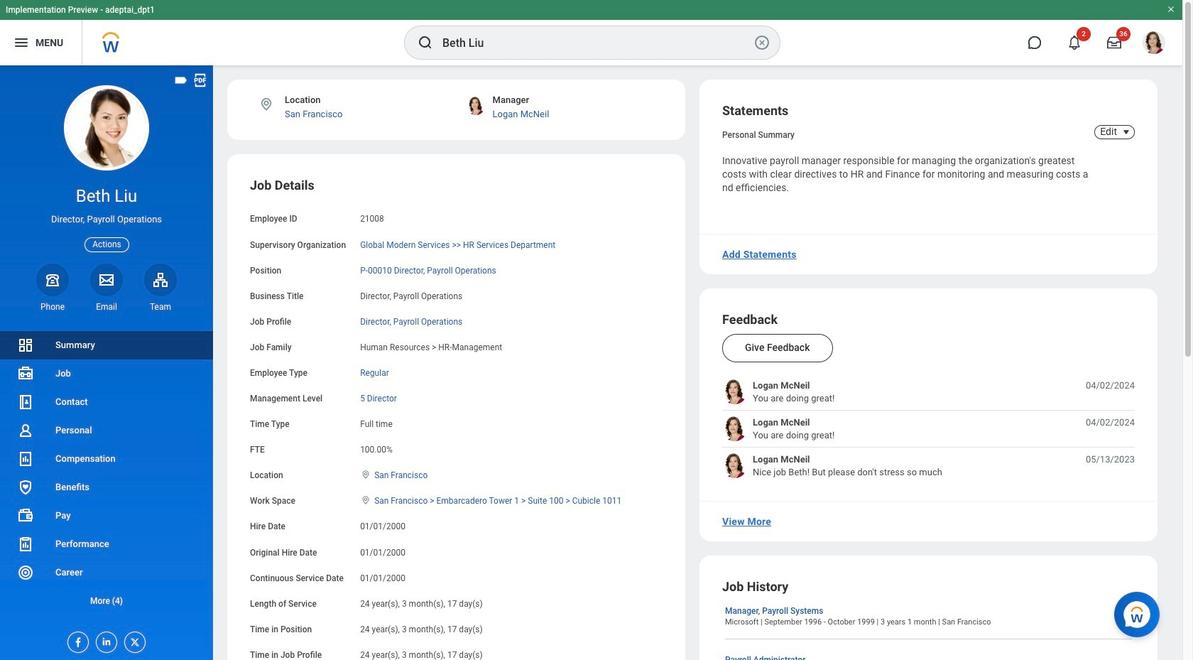 Task type: describe. For each thing, give the bounding box(es) containing it.
performance image
[[17, 536, 34, 553]]

job image
[[17, 365, 34, 382]]

phone image
[[43, 271, 63, 288]]

x circle image
[[754, 34, 771, 51]]

1 horizontal spatial location image
[[360, 495, 372, 505]]

facebook image
[[68, 632, 84, 648]]

1 horizontal spatial list
[[723, 380, 1135, 478]]

navigation pane region
[[0, 65, 213, 660]]

view printable version (pdf) image
[[193, 72, 208, 88]]

x image
[[125, 632, 141, 648]]

justify image
[[13, 34, 30, 51]]

compensation image
[[17, 450, 34, 468]]

Search Workday  search field
[[443, 27, 751, 58]]

1 employee's photo (logan mcneil) image from the top
[[723, 380, 747, 405]]

career image
[[17, 564, 34, 581]]

caret down image
[[1118, 126, 1135, 138]]

personal summary element
[[723, 127, 795, 140]]



Task type: locate. For each thing, give the bounding box(es) containing it.
2 vertical spatial employee's photo (logan mcneil) image
[[723, 454, 747, 478]]

1 vertical spatial location image
[[360, 495, 372, 505]]

personal image
[[17, 422, 34, 439]]

0 horizontal spatial list
[[0, 331, 213, 615]]

location image
[[360, 470, 372, 480]]

team beth liu element
[[144, 301, 177, 313]]

search image
[[417, 34, 434, 51]]

email beth liu element
[[90, 301, 123, 313]]

summary image
[[17, 337, 34, 354]]

0 horizontal spatial location image
[[259, 97, 274, 112]]

profile logan mcneil image
[[1143, 31, 1166, 57]]

location image
[[259, 97, 274, 112], [360, 495, 372, 505]]

pay image
[[17, 507, 34, 524]]

0 vertical spatial employee's photo (logan mcneil) image
[[723, 380, 747, 405]]

0 vertical spatial location image
[[259, 97, 274, 112]]

group
[[250, 177, 663, 660]]

phone beth liu element
[[36, 301, 69, 313]]

banner
[[0, 0, 1183, 65]]

view team image
[[152, 271, 169, 288]]

employee's photo (logan mcneil) image
[[723, 380, 747, 405], [723, 417, 747, 441], [723, 454, 747, 478]]

full time element
[[360, 416, 393, 429]]

mail image
[[98, 271, 115, 288]]

list
[[0, 331, 213, 615], [723, 380, 1135, 478]]

benefits image
[[17, 479, 34, 496]]

tag image
[[173, 72, 189, 88]]

linkedin image
[[97, 632, 112, 647]]

2 employee's photo (logan mcneil) image from the top
[[723, 417, 747, 441]]

3 employee's photo (logan mcneil) image from the top
[[723, 454, 747, 478]]

notifications large image
[[1068, 36, 1082, 50]]

inbox large image
[[1108, 36, 1122, 50]]

1 vertical spatial employee's photo (logan mcneil) image
[[723, 417, 747, 441]]

contact image
[[17, 394, 34, 411]]

close environment banner image
[[1167, 5, 1176, 13]]



Task type: vqa. For each thing, say whether or not it's contained in the screenshot.
location image
yes



